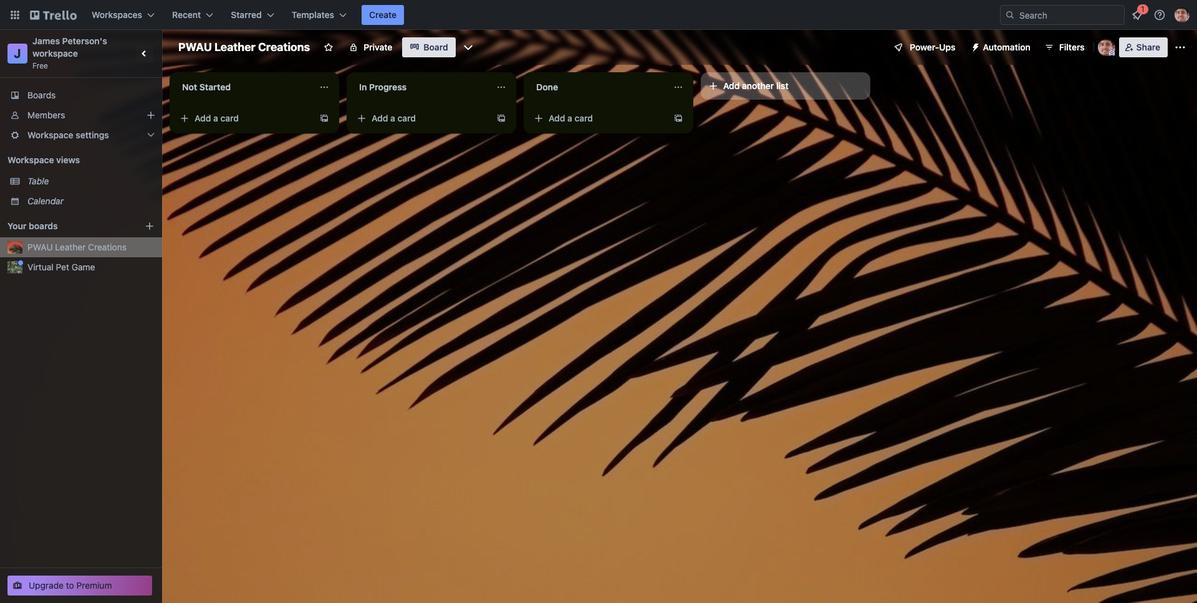 Task type: locate. For each thing, give the bounding box(es) containing it.
a for in progress
[[390, 113, 395, 123]]

1 horizontal spatial creations
[[258, 41, 310, 54]]

Board name text field
[[172, 37, 316, 57]]

1 vertical spatial pwau leather creations
[[27, 242, 127, 253]]

0 horizontal spatial pwau
[[27, 242, 53, 253]]

1 horizontal spatial card
[[398, 113, 416, 123]]

1 horizontal spatial james peterson (jamespeterson93) image
[[1175, 7, 1190, 22]]

add a card button down not started text box
[[175, 109, 314, 128]]

list
[[776, 80, 789, 91]]

your boards with 2 items element
[[7, 219, 126, 234]]

In Progress text field
[[352, 77, 489, 97]]

0 vertical spatial workspace
[[27, 130, 73, 140]]

creations inside text field
[[258, 41, 310, 54]]

3 a from the left
[[568, 113, 572, 123]]

card down not started text box
[[220, 113, 239, 123]]

2 horizontal spatial card
[[575, 113, 593, 123]]

add a card
[[195, 113, 239, 123], [372, 113, 416, 123], [549, 113, 593, 123]]

leather down starred
[[215, 41, 256, 54]]

progress
[[369, 82, 407, 92]]

1 horizontal spatial pwau leather creations
[[178, 41, 310, 54]]

james peterson (jamespeterson93) image right open information menu image
[[1175, 7, 1190, 22]]

1 horizontal spatial pwau
[[178, 41, 212, 54]]

filters
[[1059, 42, 1085, 52]]

workspace for workspace settings
[[27, 130, 73, 140]]

add
[[723, 80, 740, 91], [195, 113, 211, 123], [372, 113, 388, 123], [549, 113, 565, 123]]

3 create from template… image from the left
[[674, 114, 684, 123]]

3 card from the left
[[575, 113, 593, 123]]

1 horizontal spatial add a card
[[372, 113, 416, 123]]

add a card button down done text box
[[529, 109, 669, 128]]

templates button
[[284, 5, 354, 25]]

2 horizontal spatial create from template… image
[[674, 114, 684, 123]]

members
[[27, 110, 65, 120]]

workspaces button
[[84, 5, 162, 25]]

add a card for done
[[549, 113, 593, 123]]

create from template… image
[[319, 114, 329, 123], [496, 114, 506, 123], [674, 114, 684, 123]]

power-
[[910, 42, 939, 52]]

0 horizontal spatial add a card button
[[175, 109, 314, 128]]

not started
[[182, 82, 231, 92]]

add for add another list button at the top right
[[723, 80, 740, 91]]

1 vertical spatial workspace
[[7, 155, 54, 165]]

james peterson's workspace link
[[32, 36, 109, 59]]

1 create from template… image from the left
[[319, 114, 329, 123]]

pwau inside pwau leather creations text field
[[178, 41, 212, 54]]

workspace down members
[[27, 130, 73, 140]]

automation button
[[966, 37, 1038, 57]]

virtual pet game
[[27, 262, 95, 273]]

0 horizontal spatial pwau leather creations
[[27, 242, 127, 253]]

settings
[[76, 130, 109, 140]]

add a card for in progress
[[372, 113, 416, 123]]

calendar
[[27, 196, 64, 206]]

add a card down done
[[549, 113, 593, 123]]

workspace
[[27, 130, 73, 140], [7, 155, 54, 165]]

pwau leather creations
[[178, 41, 310, 54], [27, 242, 127, 253]]

a down done text box
[[568, 113, 572, 123]]

workspaces
[[92, 9, 142, 20]]

done
[[536, 82, 558, 92]]

card
[[220, 113, 239, 123], [398, 113, 416, 123], [575, 113, 593, 123]]

1 vertical spatial james peterson (jamespeterson93) image
[[1098, 39, 1116, 56]]

1 a from the left
[[213, 113, 218, 123]]

add a card down progress
[[372, 113, 416, 123]]

pwau leather creations up game
[[27, 242, 127, 253]]

2 horizontal spatial add a card
[[549, 113, 593, 123]]

add inside button
[[723, 80, 740, 91]]

1 notification image
[[1130, 7, 1145, 22]]

creations down templates
[[258, 41, 310, 54]]

3 add a card from the left
[[549, 113, 593, 123]]

not
[[182, 82, 197, 92]]

1 vertical spatial leather
[[55, 242, 86, 253]]

pwau down 'recent' dropdown button
[[178, 41, 212, 54]]

2 horizontal spatial add a card button
[[529, 109, 669, 128]]

show menu image
[[1174, 41, 1187, 54]]

board link
[[403, 37, 456, 57]]

workspace inside popup button
[[27, 130, 73, 140]]

workspace navigation collapse icon image
[[136, 45, 153, 62]]

0 vertical spatial james peterson (jamespeterson93) image
[[1175, 7, 1190, 22]]

james peterson's workspace free
[[32, 36, 109, 70]]

add a card button for in progress
[[352, 109, 491, 128]]

started
[[199, 82, 231, 92]]

add another list
[[723, 80, 789, 91]]

table link
[[27, 175, 155, 188]]

0 horizontal spatial add a card
[[195, 113, 239, 123]]

create button
[[362, 5, 404, 25]]

0 vertical spatial creations
[[258, 41, 310, 54]]

calendar link
[[27, 195, 155, 208]]

0 vertical spatial pwau
[[178, 41, 212, 54]]

2 add a card button from the left
[[352, 109, 491, 128]]

pwau up virtual
[[27, 242, 53, 253]]

james peterson (jamespeterson93) image
[[1175, 7, 1190, 22], [1098, 39, 1116, 56]]

0 horizontal spatial card
[[220, 113, 239, 123]]

pwau leather creations down starred
[[178, 41, 310, 54]]

workspace for workspace views
[[7, 155, 54, 165]]

add a card button down in progress text box
[[352, 109, 491, 128]]

2 horizontal spatial a
[[568, 113, 572, 123]]

j
[[14, 46, 21, 60]]

pet
[[56, 262, 69, 273]]

create
[[369, 9, 397, 20]]

2 a from the left
[[390, 113, 395, 123]]

pwau
[[178, 41, 212, 54], [27, 242, 53, 253]]

workspace up table
[[7, 155, 54, 165]]

add for 1st add a card button from the left
[[195, 113, 211, 123]]

add left another
[[723, 80, 740, 91]]

1 vertical spatial pwau
[[27, 242, 53, 253]]

a
[[213, 113, 218, 123], [390, 113, 395, 123], [568, 113, 572, 123]]

a down started
[[213, 113, 218, 123]]

0 vertical spatial leather
[[215, 41, 256, 54]]

leather
[[215, 41, 256, 54], [55, 242, 86, 253]]

3 add a card button from the left
[[529, 109, 669, 128]]

a down progress
[[390, 113, 395, 123]]

1 horizontal spatial add a card button
[[352, 109, 491, 128]]

card down in progress text box
[[398, 113, 416, 123]]

1 add a card from the left
[[195, 113, 239, 123]]

pwau leather creations link
[[27, 241, 155, 254]]

free
[[32, 61, 48, 70]]

add down in progress
[[372, 113, 388, 123]]

Not Started text field
[[175, 77, 312, 97]]

search image
[[1005, 10, 1015, 20]]

1 horizontal spatial leather
[[215, 41, 256, 54]]

2 create from template… image from the left
[[496, 114, 506, 123]]

add a card button
[[175, 109, 314, 128], [352, 109, 491, 128], [529, 109, 669, 128]]

pwau leather creations inside pwau leather creations link
[[27, 242, 127, 253]]

2 card from the left
[[398, 113, 416, 123]]

creations
[[258, 41, 310, 54], [88, 242, 127, 253]]

in progress
[[359, 82, 407, 92]]

creations up virtual pet game link
[[88, 242, 127, 253]]

james peterson (jamespeterson93) image right filters
[[1098, 39, 1116, 56]]

0 horizontal spatial creations
[[88, 242, 127, 253]]

0 horizontal spatial a
[[213, 113, 218, 123]]

0 horizontal spatial create from template… image
[[319, 114, 329, 123]]

1 horizontal spatial a
[[390, 113, 395, 123]]

share button
[[1119, 37, 1168, 57]]

add down not started
[[195, 113, 211, 123]]

1 horizontal spatial create from template… image
[[496, 114, 506, 123]]

0 vertical spatial pwau leather creations
[[178, 41, 310, 54]]

add down done
[[549, 113, 565, 123]]

your
[[7, 221, 27, 231]]

card down done text box
[[575, 113, 593, 123]]

leather down your boards with 2 items element
[[55, 242, 86, 253]]

add for add a card button related to in progress
[[372, 113, 388, 123]]

another
[[742, 80, 774, 91]]

add a card down started
[[195, 113, 239, 123]]

star or unstar board image
[[324, 42, 334, 52]]

views
[[56, 155, 80, 165]]

1 vertical spatial creations
[[88, 242, 127, 253]]

2 add a card from the left
[[372, 113, 416, 123]]



Task type: describe. For each thing, give the bounding box(es) containing it.
this member is an admin of this board. image
[[1109, 51, 1115, 56]]

pwau leather creations inside pwau leather creations text field
[[178, 41, 310, 54]]

ups
[[939, 42, 956, 52]]

virtual
[[27, 262, 54, 273]]

filters button
[[1041, 37, 1089, 57]]

recent
[[172, 9, 201, 20]]

card for done
[[575, 113, 593, 123]]

j link
[[7, 44, 27, 64]]

table
[[27, 176, 49, 186]]

private button
[[341, 37, 400, 57]]

workspace settings button
[[0, 125, 162, 145]]

add for add a card button corresponding to done
[[549, 113, 565, 123]]

0 horizontal spatial james peterson (jamespeterson93) image
[[1098, 39, 1116, 56]]

upgrade to premium link
[[7, 576, 152, 596]]

upgrade to premium
[[29, 581, 112, 591]]

add another list button
[[701, 72, 871, 100]]

share
[[1137, 42, 1161, 52]]

power-ups
[[910, 42, 956, 52]]

starred button
[[223, 5, 282, 25]]

create from template… image for in progress
[[496, 114, 506, 123]]

boards link
[[0, 85, 162, 105]]

a for done
[[568, 113, 572, 123]]

to
[[66, 581, 74, 591]]

your boards
[[7, 221, 58, 231]]

Done text field
[[529, 77, 666, 97]]

upgrade
[[29, 581, 64, 591]]

1 card from the left
[[220, 113, 239, 123]]

add board image
[[145, 221, 155, 231]]

james
[[32, 36, 60, 46]]

virtual pet game link
[[27, 261, 155, 274]]

templates
[[292, 9, 334, 20]]

add a card button for done
[[529, 109, 669, 128]]

recent button
[[165, 5, 221, 25]]

members link
[[0, 105, 162, 125]]

create from template… image for done
[[674, 114, 684, 123]]

board
[[424, 42, 448, 52]]

in
[[359, 82, 367, 92]]

leather inside text field
[[215, 41, 256, 54]]

sm image
[[966, 37, 983, 55]]

private
[[364, 42, 393, 52]]

power-ups button
[[885, 37, 963, 57]]

1 add a card button from the left
[[175, 109, 314, 128]]

boards
[[27, 90, 56, 100]]

Search field
[[1015, 6, 1124, 24]]

back to home image
[[30, 5, 77, 25]]

0 horizontal spatial leather
[[55, 242, 86, 253]]

open information menu image
[[1154, 9, 1166, 21]]

pwau inside pwau leather creations link
[[27, 242, 53, 253]]

game
[[72, 262, 95, 273]]

premium
[[76, 581, 112, 591]]

card for in progress
[[398, 113, 416, 123]]

automation
[[983, 42, 1031, 52]]

customize views image
[[462, 41, 474, 54]]

peterson's
[[62, 36, 107, 46]]

starred
[[231, 9, 262, 20]]

workspace views
[[7, 155, 80, 165]]

boards
[[29, 221, 58, 231]]

workspace
[[32, 48, 78, 59]]

primary element
[[0, 0, 1197, 30]]

workspace settings
[[27, 130, 109, 140]]



Task type: vqa. For each thing, say whether or not it's contained in the screenshot.
Virtual Pet Game
yes



